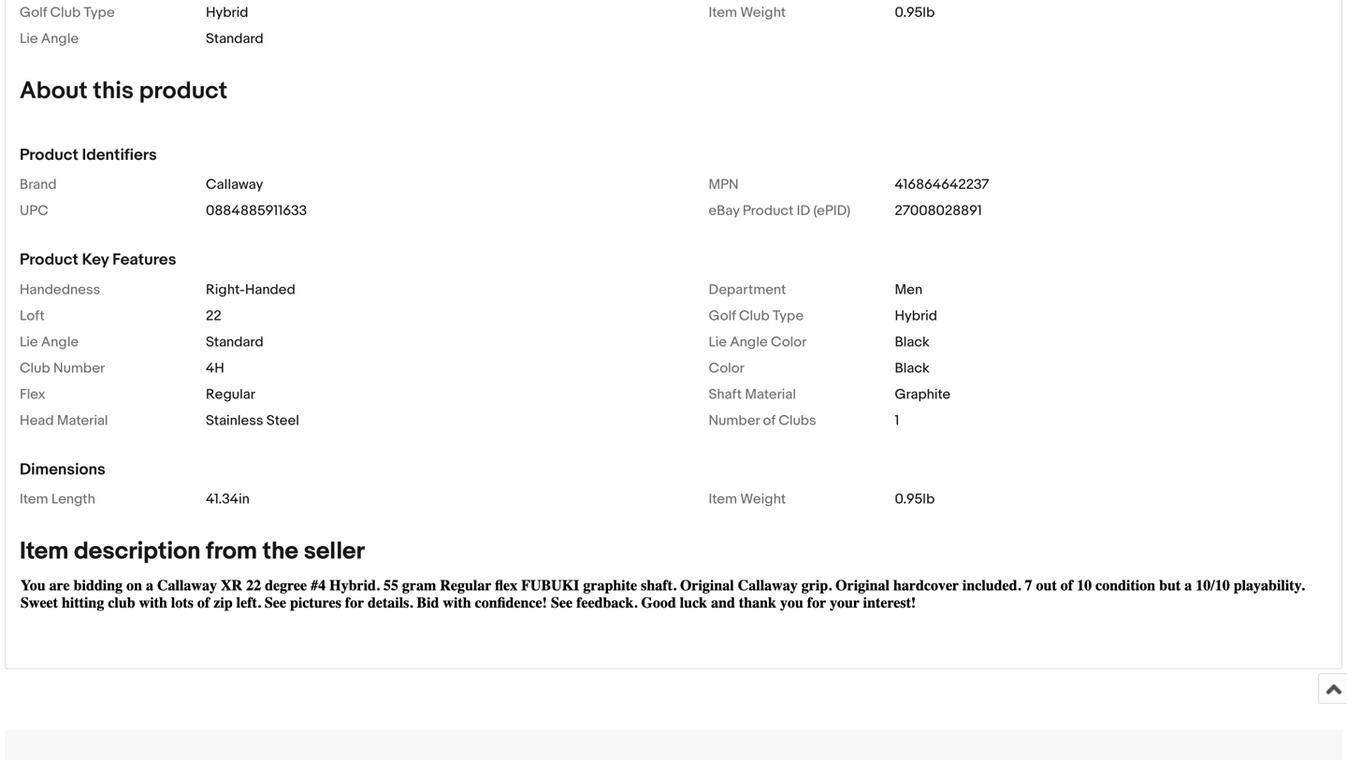 Task type: vqa. For each thing, say whether or not it's contained in the screenshot.


Task type: locate. For each thing, give the bounding box(es) containing it.
club up about
[[50, 4, 81, 21]]

product key features
[[20, 250, 176, 270]]

type up the lie angle color
[[773, 308, 804, 325]]

lie angle color
[[709, 334, 807, 351]]

product up brand
[[20, 145, 78, 165]]

number of clubs
[[709, 413, 817, 429]]

hybrid up product
[[206, 4, 248, 21]]

0 vertical spatial type
[[84, 4, 115, 21]]

0 vertical spatial 0.95lb
[[895, 4, 935, 21]]

0 vertical spatial club
[[50, 4, 81, 21]]

material for head material
[[57, 413, 108, 429]]

0 horizontal spatial material
[[57, 413, 108, 429]]

material up of
[[745, 386, 796, 403]]

right-
[[206, 282, 245, 298]]

type up this
[[84, 4, 115, 21]]

key
[[82, 250, 109, 270]]

2 weight from the top
[[741, 491, 786, 508]]

handedness
[[20, 282, 100, 298]]

1 vertical spatial 0.95lb
[[895, 491, 935, 508]]

0 vertical spatial standard
[[206, 30, 264, 47]]

material
[[745, 386, 796, 403], [57, 413, 108, 429]]

men
[[895, 282, 923, 298]]

item weight
[[709, 4, 786, 21], [709, 491, 786, 508]]

standard up 4h
[[206, 334, 264, 351]]

black down men
[[895, 334, 930, 351]]

lie
[[20, 30, 38, 47], [20, 334, 38, 351], [709, 334, 727, 351]]

about
[[20, 77, 88, 106]]

1 0.95lb from the top
[[895, 4, 935, 21]]

0.95lb for hybrid
[[895, 4, 935, 21]]

standard up product
[[206, 30, 264, 47]]

1 weight from the top
[[741, 4, 786, 21]]

number up head material
[[53, 360, 105, 377]]

product for product identifiers
[[20, 145, 78, 165]]

0 vertical spatial weight
[[741, 4, 786, 21]]

0 vertical spatial black
[[895, 334, 930, 351]]

1 vertical spatial hybrid
[[895, 308, 938, 325]]

product left id
[[743, 203, 794, 220]]

1 horizontal spatial golf
[[709, 308, 736, 325]]

lie up shaft
[[709, 334, 727, 351]]

2 0.95lb from the top
[[895, 491, 935, 508]]

item length
[[20, 491, 95, 508]]

weight
[[741, 4, 786, 21], [741, 491, 786, 508]]

0 vertical spatial hybrid
[[206, 4, 248, 21]]

1 vertical spatial standard
[[206, 334, 264, 351]]

material for shaft material
[[745, 386, 796, 403]]

1 horizontal spatial golf club type
[[709, 308, 804, 325]]

1 vertical spatial black
[[895, 360, 930, 377]]

1 black from the top
[[895, 334, 930, 351]]

identifiers
[[82, 145, 157, 165]]

1 vertical spatial lie angle
[[20, 334, 79, 351]]

product up handedness
[[20, 250, 78, 270]]

lie angle up club number
[[20, 334, 79, 351]]

lie angle
[[20, 30, 79, 47], [20, 334, 79, 351]]

black for color
[[895, 360, 930, 377]]

color up the shaft material
[[771, 334, 807, 351]]

product identifiers
[[20, 145, 157, 165]]

0 vertical spatial lie angle
[[20, 30, 79, 47]]

item description from the seller
[[20, 538, 365, 567]]

number
[[53, 360, 105, 377], [709, 413, 760, 429]]

0 horizontal spatial number
[[53, 360, 105, 377]]

stainless
[[206, 413, 263, 429]]

0 vertical spatial product
[[20, 145, 78, 165]]

seller
[[304, 538, 365, 567]]

golf
[[20, 4, 47, 21], [709, 308, 736, 325]]

0 vertical spatial item weight
[[709, 4, 786, 21]]

1 vertical spatial color
[[709, 360, 745, 377]]

hybrid down men
[[895, 308, 938, 325]]

dimensions
[[20, 460, 106, 480]]

head material
[[20, 413, 108, 429]]

0 vertical spatial material
[[745, 386, 796, 403]]

number down shaft
[[709, 413, 760, 429]]

product
[[139, 77, 228, 106]]

lie angle up about
[[20, 30, 79, 47]]

2 lie angle from the top
[[20, 334, 79, 351]]

color
[[771, 334, 807, 351], [709, 360, 745, 377]]

club number
[[20, 360, 105, 377]]

item weight for hybrid
[[709, 4, 786, 21]]

1 horizontal spatial material
[[745, 386, 796, 403]]

1 vertical spatial weight
[[741, 491, 786, 508]]

2 black from the top
[[895, 360, 930, 377]]

0 horizontal spatial color
[[709, 360, 745, 377]]

ebay product id (epid)
[[709, 203, 851, 220]]

0884885911633
[[206, 203, 307, 220]]

1 horizontal spatial color
[[771, 334, 807, 351]]

type
[[84, 4, 115, 21], [773, 308, 804, 325]]

callaway
[[206, 177, 263, 193]]

1 vertical spatial material
[[57, 413, 108, 429]]

material right head
[[57, 413, 108, 429]]

1
[[895, 413, 900, 429]]

standard
[[206, 30, 264, 47], [206, 334, 264, 351]]

2 item weight from the top
[[709, 491, 786, 508]]

golf club type
[[20, 4, 115, 21], [709, 308, 804, 325]]

1 horizontal spatial type
[[773, 308, 804, 325]]

description
[[74, 538, 201, 567]]

handed
[[245, 282, 296, 298]]

22
[[206, 308, 222, 325]]

golf club type up the lie angle color
[[709, 308, 804, 325]]

2 vertical spatial product
[[20, 250, 78, 270]]

color up shaft
[[709, 360, 745, 377]]

black up 'graphite'
[[895, 360, 930, 377]]

black
[[895, 334, 930, 351], [895, 360, 930, 377]]

1 horizontal spatial hybrid
[[895, 308, 938, 325]]

angle
[[41, 30, 79, 47], [41, 334, 79, 351], [730, 334, 768, 351]]

1 vertical spatial number
[[709, 413, 760, 429]]

golf up about
[[20, 4, 47, 21]]

club up flex
[[20, 360, 50, 377]]

1 item weight from the top
[[709, 4, 786, 21]]

product
[[20, 145, 78, 165], [743, 203, 794, 220], [20, 250, 78, 270]]

0 horizontal spatial golf club type
[[20, 4, 115, 21]]

416864642237
[[895, 177, 990, 193]]

club
[[50, 4, 81, 21], [739, 308, 770, 325], [20, 360, 50, 377]]

0 vertical spatial golf
[[20, 4, 47, 21]]

hybrid
[[206, 4, 248, 21], [895, 308, 938, 325]]

shaft
[[709, 386, 742, 403]]

club up the lie angle color
[[739, 308, 770, 325]]

item
[[709, 4, 738, 21], [20, 491, 48, 508], [709, 491, 738, 508], [20, 538, 69, 567]]

head
[[20, 413, 54, 429]]

weight for 41.34in
[[741, 491, 786, 508]]

golf club type up about
[[20, 4, 115, 21]]

4h
[[206, 360, 224, 377]]

0 vertical spatial golf club type
[[20, 4, 115, 21]]

ebay
[[709, 203, 740, 220]]

41.34in
[[206, 491, 250, 508]]

1 vertical spatial item weight
[[709, 491, 786, 508]]

1 vertical spatial type
[[773, 308, 804, 325]]

golf down department
[[709, 308, 736, 325]]

0.95lb
[[895, 4, 935, 21], [895, 491, 935, 508]]



Task type: describe. For each thing, give the bounding box(es) containing it.
(epid)
[[814, 203, 851, 220]]

from
[[206, 538, 257, 567]]

0 horizontal spatial type
[[84, 4, 115, 21]]

graphite
[[895, 386, 951, 403]]

this
[[93, 77, 134, 106]]

features
[[112, 250, 176, 270]]

1 vertical spatial club
[[739, 308, 770, 325]]

2 vertical spatial club
[[20, 360, 50, 377]]

angle up club number
[[41, 334, 79, 351]]

1 vertical spatial golf
[[709, 308, 736, 325]]

1 standard from the top
[[206, 30, 264, 47]]

lie down loft
[[20, 334, 38, 351]]

black for lie angle color
[[895, 334, 930, 351]]

right-handed
[[206, 282, 296, 298]]

stainless steel
[[206, 413, 299, 429]]

shaft material
[[709, 386, 796, 403]]

1 vertical spatial golf club type
[[709, 308, 804, 325]]

1 vertical spatial product
[[743, 203, 794, 220]]

27008028891
[[895, 203, 982, 220]]

angle down department
[[730, 334, 768, 351]]

about this product
[[20, 77, 228, 106]]

steel
[[267, 413, 299, 429]]

id
[[797, 203, 811, 220]]

department
[[709, 282, 786, 298]]

mpn
[[709, 177, 739, 193]]

of
[[763, 413, 776, 429]]

0 vertical spatial color
[[771, 334, 807, 351]]

lie up about
[[20, 30, 38, 47]]

loft
[[20, 308, 45, 325]]

angle up about
[[41, 30, 79, 47]]

product for product key features
[[20, 250, 78, 270]]

0 horizontal spatial hybrid
[[206, 4, 248, 21]]

0.95lb for 41.34in
[[895, 491, 935, 508]]

clubs
[[779, 413, 817, 429]]

2 standard from the top
[[206, 334, 264, 351]]

item weight for 41.34in
[[709, 491, 786, 508]]

upc
[[20, 203, 48, 220]]

the
[[263, 538, 299, 567]]

brand
[[20, 177, 57, 193]]

0 vertical spatial number
[[53, 360, 105, 377]]

1 horizontal spatial number
[[709, 413, 760, 429]]

0 horizontal spatial golf
[[20, 4, 47, 21]]

flex
[[20, 386, 45, 403]]

length
[[51, 491, 95, 508]]

regular
[[206, 386, 255, 403]]

weight for hybrid
[[741, 4, 786, 21]]

1 lie angle from the top
[[20, 30, 79, 47]]



